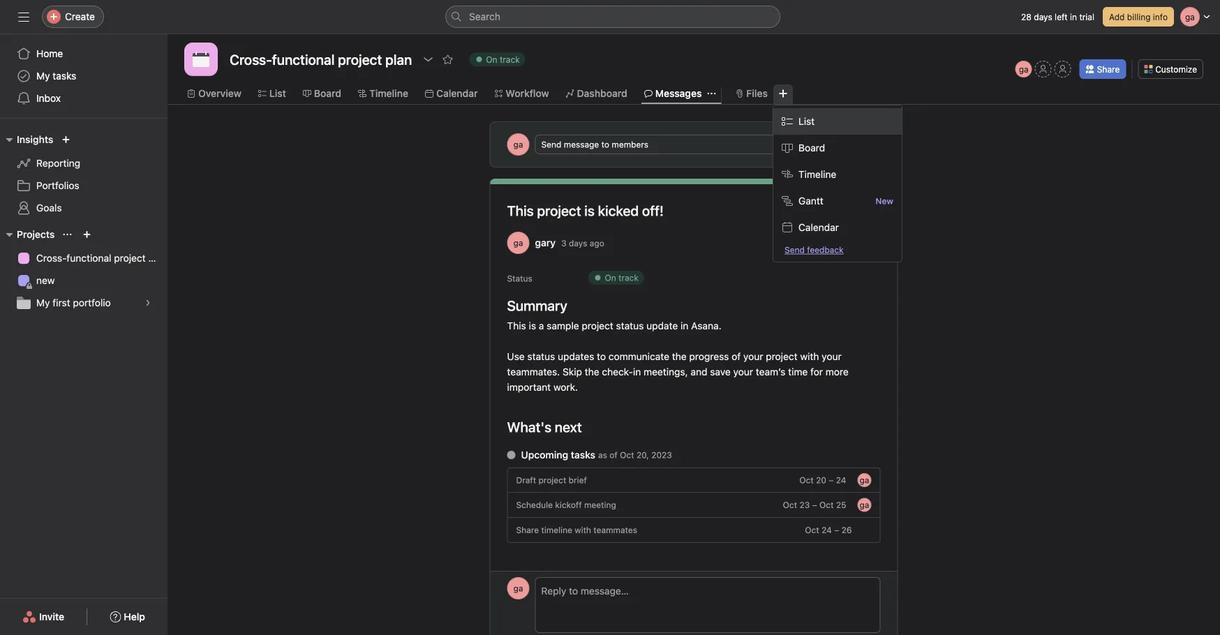 Task type: describe. For each thing, give the bounding box(es) containing it.
meeting
[[584, 500, 616, 510]]

projects button
[[0, 226, 55, 243]]

project up 3
[[537, 202, 581, 219]]

global element
[[0, 34, 168, 118]]

as
[[598, 450, 607, 460]]

insights button
[[0, 131, 53, 148]]

to inside button
[[602, 140, 610, 149]]

board link
[[303, 86, 341, 101]]

1 horizontal spatial status
[[616, 320, 644, 332]]

project inside the use status updates to communicate the progress of your project with your teammates. skip the check-in meetings, and save your team's time for more important work.
[[766, 351, 798, 362]]

off!
[[642, 202, 664, 219]]

hide sidebar image
[[18, 11, 29, 22]]

gary 3 days ago
[[535, 237, 604, 249]]

create button
[[42, 6, 104, 28]]

kicked
[[598, 202, 639, 219]]

0 vertical spatial is
[[585, 202, 595, 219]]

billing
[[1127, 12, 1151, 22]]

draft
[[516, 475, 536, 485]]

for
[[811, 366, 823, 378]]

26
[[842, 525, 852, 535]]

this for this project is kicked off!
[[507, 202, 534, 219]]

in inside the use status updates to communicate the progress of your project with your teammates. skip the check-in meetings, and save your team's time for more important work.
[[633, 366, 641, 378]]

teammates
[[594, 525, 637, 535]]

left
[[1055, 12, 1068, 22]]

project right sample
[[582, 320, 614, 332]]

customize
[[1156, 64, 1197, 74]]

send for send message to members
[[541, 140, 562, 149]]

add billing info
[[1109, 12, 1168, 22]]

0 horizontal spatial the
[[585, 366, 599, 378]]

upcoming tasks as of oct 20, 2023
[[521, 449, 672, 461]]

cross-functional project plan
[[36, 252, 167, 264]]

search list box
[[445, 6, 781, 28]]

new
[[876, 196, 894, 206]]

feedback
[[807, 245, 844, 255]]

list for list link
[[269, 88, 286, 99]]

2 horizontal spatial in
[[1070, 12, 1077, 22]]

calendar image
[[193, 51, 209, 68]]

1 horizontal spatial ga button
[[1016, 61, 1032, 77]]

your up the team's
[[744, 351, 763, 362]]

workflow link
[[495, 86, 549, 101]]

0 horizontal spatial with
[[575, 525, 591, 535]]

oct 24 – 26
[[805, 525, 852, 535]]

my for my tasks
[[36, 70, 50, 82]]

– for 26
[[834, 525, 839, 535]]

0 vertical spatial the
[[672, 351, 687, 362]]

of inside upcoming tasks as of oct 20, 2023
[[610, 450, 618, 460]]

gary link
[[535, 237, 556, 249]]

important
[[507, 382, 551, 393]]

my first portfolio link
[[8, 292, 159, 314]]

search
[[469, 11, 501, 22]]

tab actions image
[[708, 89, 716, 98]]

1 horizontal spatial board
[[799, 142, 825, 154]]

share button
[[1080, 59, 1126, 79]]

list menu item
[[774, 108, 902, 135]]

goals link
[[8, 197, 159, 219]]

use
[[507, 351, 525, 362]]

gary
[[535, 237, 556, 249]]

20,
[[637, 450, 649, 460]]

of inside the use status updates to communicate the progress of your project with your teammates. skip the check-in meetings, and save your team's time for more important work.
[[732, 351, 741, 362]]

create
[[65, 11, 95, 22]]

28 days left in trial
[[1021, 12, 1095, 22]]

this project is kicked off!
[[507, 202, 664, 219]]

updates
[[558, 351, 594, 362]]

oct inside upcoming tasks as of oct 20, 2023
[[620, 450, 634, 460]]

info
[[1153, 12, 1168, 22]]

oct for oct 24
[[805, 525, 819, 535]]

kickoff
[[555, 500, 582, 510]]

schedule
[[516, 500, 553, 510]]

timeline link
[[358, 86, 408, 101]]

my tasks link
[[8, 65, 159, 87]]

a
[[539, 320, 544, 332]]

goals
[[36, 202, 62, 214]]

1 horizontal spatial timeline
[[799, 169, 837, 180]]

oct for oct 23
[[783, 500, 797, 510]]

customize button
[[1138, 59, 1204, 79]]

see details, my first portfolio image
[[144, 299, 152, 307]]

home
[[36, 48, 63, 59]]

send message to members button
[[535, 135, 881, 154]]

time
[[788, 366, 808, 378]]

show options image
[[423, 54, 434, 65]]

days inside gary 3 days ago
[[569, 238, 587, 248]]

new project or portfolio image
[[83, 230, 91, 239]]

cross-
[[36, 252, 67, 264]]

reporting
[[36, 157, 80, 169]]

summary
[[507, 297, 568, 314]]

full screen image
[[790, 205, 801, 216]]

functional
[[67, 252, 111, 264]]

invite button
[[13, 605, 73, 630]]

1 horizontal spatial 24
[[836, 475, 847, 485]]

draft project brief
[[516, 475, 587, 485]]

tasks
[[53, 70, 76, 82]]

new link
[[8, 269, 159, 292]]

meetings,
[[644, 366, 688, 378]]

0 horizontal spatial 24
[[822, 525, 832, 535]]

to inside the use status updates to communicate the progress of your project with your teammates. skip the check-in meetings, and save your team's time for more important work.
[[597, 351, 606, 362]]

23
[[800, 500, 810, 510]]

what's next
[[507, 419, 582, 435]]

my tasks
[[36, 70, 76, 82]]

1 vertical spatial track
[[619, 273, 639, 283]]

on inside on track "popup button"
[[486, 54, 497, 64]]

trial
[[1080, 12, 1095, 22]]

projects element
[[0, 222, 168, 317]]

1 horizontal spatial on
[[605, 273, 616, 283]]

on track button
[[463, 50, 532, 69]]

projects
[[17, 229, 55, 240]]

communicate
[[609, 351, 670, 362]]

0 horizontal spatial is
[[529, 320, 536, 332]]



Task type: vqa. For each thing, say whether or not it's contained in the screenshot.
left Send
yes



Task type: locate. For each thing, give the bounding box(es) containing it.
work.
[[554, 382, 578, 393]]

0 horizontal spatial status
[[527, 351, 555, 362]]

send message to members
[[541, 140, 649, 149]]

1 vertical spatial days
[[569, 238, 587, 248]]

0 vertical spatial on track
[[486, 54, 520, 64]]

is left kicked
[[585, 202, 595, 219]]

2 vertical spatial in
[[633, 366, 641, 378]]

on track
[[486, 54, 520, 64], [605, 273, 639, 283]]

oct left the "25" at bottom right
[[820, 500, 834, 510]]

messages
[[655, 88, 702, 99]]

dashboard
[[577, 88, 627, 99]]

project left plan at the top
[[114, 252, 146, 264]]

share down schedule at the bottom left
[[516, 525, 539, 535]]

to right message
[[602, 140, 610, 149]]

is
[[585, 202, 595, 219], [529, 320, 536, 332]]

1 vertical spatial in
[[681, 320, 689, 332]]

0 vertical spatial timeline
[[369, 88, 408, 99]]

in left asana.
[[681, 320, 689, 332]]

my for my first portfolio
[[36, 297, 50, 309]]

calendar down 0 likes. click to like this task image
[[799, 222, 839, 233]]

1 vertical spatial board
[[799, 142, 825, 154]]

upcoming tasks
[[521, 449, 596, 461]]

28
[[1021, 12, 1032, 22]]

0 horizontal spatial ga button
[[507, 577, 530, 600]]

search button
[[445, 6, 781, 28]]

messages link
[[644, 86, 702, 101]]

new
[[36, 275, 55, 286]]

– for 24
[[829, 475, 834, 485]]

20
[[816, 475, 827, 485]]

oct 20 – 24
[[800, 475, 847, 485]]

0 vertical spatial track
[[500, 54, 520, 64]]

send left feedback
[[785, 245, 805, 255]]

timeline up gantt
[[799, 169, 837, 180]]

share timeline with teammates
[[516, 525, 637, 535]]

help
[[124, 611, 145, 623]]

of right as
[[610, 450, 618, 460]]

files link
[[735, 86, 768, 101]]

workflow
[[506, 88, 549, 99]]

oct for oct 20
[[800, 475, 814, 485]]

1 vertical spatial ga button
[[507, 577, 530, 600]]

on down search
[[486, 54, 497, 64]]

add to starred image
[[442, 54, 453, 65]]

0 horizontal spatial calendar
[[436, 88, 478, 99]]

days
[[1034, 12, 1053, 22], [569, 238, 587, 248]]

this project is kicked off! link
[[507, 202, 664, 219]]

24 left 26
[[822, 525, 832, 535]]

team's
[[756, 366, 786, 378]]

message
[[564, 140, 599, 149]]

1 vertical spatial on track
[[605, 273, 639, 283]]

0 vertical spatial list
[[269, 88, 286, 99]]

my left first
[[36, 297, 50, 309]]

list
[[269, 88, 286, 99], [799, 116, 815, 127]]

0 likes. click to like this task image
[[815, 205, 826, 216]]

– right 23
[[812, 500, 817, 510]]

1 vertical spatial to
[[597, 351, 606, 362]]

1 vertical spatial my
[[36, 297, 50, 309]]

share for share timeline with teammates
[[516, 525, 539, 535]]

status up teammates.
[[527, 351, 555, 362]]

1 horizontal spatial the
[[672, 351, 687, 362]]

0 vertical spatial of
[[732, 351, 741, 362]]

my inside "my first portfolio" link
[[36, 297, 50, 309]]

None text field
[[226, 47, 416, 72]]

on
[[486, 54, 497, 64], [605, 273, 616, 283]]

list for list menu item
[[799, 116, 815, 127]]

to up check-
[[597, 351, 606, 362]]

portfolios
[[36, 180, 79, 191]]

2 my from the top
[[36, 297, 50, 309]]

is left a
[[529, 320, 536, 332]]

1 this from the top
[[507, 202, 534, 219]]

dashboard link
[[566, 86, 627, 101]]

1 vertical spatial calendar
[[799, 222, 839, 233]]

oct down oct 23 – oct 25
[[805, 525, 819, 535]]

0 vertical spatial calendar
[[436, 88, 478, 99]]

1 horizontal spatial list
[[799, 116, 815, 127]]

2 this from the top
[[507, 320, 526, 332]]

with right timeline
[[575, 525, 591, 535]]

0 horizontal spatial board
[[314, 88, 341, 99]]

sample
[[547, 320, 579, 332]]

list link
[[258, 86, 286, 101]]

members
[[612, 140, 649, 149]]

–
[[829, 475, 834, 485], [812, 500, 817, 510], [834, 525, 839, 535]]

1 vertical spatial send
[[785, 245, 805, 255]]

share inside button
[[1097, 64, 1120, 74]]

1 horizontal spatial on track
[[605, 273, 639, 283]]

cross-functional project plan link
[[8, 247, 167, 269]]

check-
[[602, 366, 633, 378]]

oct left 20,
[[620, 450, 634, 460]]

0 vertical spatial 24
[[836, 475, 847, 485]]

on track up this is a sample project status update in asana.
[[605, 273, 639, 283]]

1 vertical spatial –
[[812, 500, 817, 510]]

inbox
[[36, 93, 61, 104]]

with
[[800, 351, 819, 362], [575, 525, 591, 535]]

2 vertical spatial –
[[834, 525, 839, 535]]

overview link
[[187, 86, 241, 101]]

1 my from the top
[[36, 70, 50, 82]]

24
[[836, 475, 847, 485], [822, 525, 832, 535]]

1 horizontal spatial send
[[785, 245, 805, 255]]

calendar
[[436, 88, 478, 99], [799, 222, 839, 233]]

inbox link
[[8, 87, 159, 110]]

send feedback
[[785, 245, 844, 255]]

0 vertical spatial with
[[800, 351, 819, 362]]

0 horizontal spatial in
[[633, 366, 641, 378]]

your up more
[[822, 351, 842, 362]]

0 horizontal spatial of
[[610, 450, 618, 460]]

0 horizontal spatial on track
[[486, 54, 520, 64]]

0 vertical spatial on
[[486, 54, 497, 64]]

send feedback link
[[785, 244, 844, 256]]

asana.
[[691, 320, 722, 332]]

add tab image
[[778, 88, 789, 99]]

0 horizontal spatial on
[[486, 54, 497, 64]]

calendar link
[[425, 86, 478, 101]]

0 horizontal spatial send
[[541, 140, 562, 149]]

portfolio
[[73, 297, 111, 309]]

reporting link
[[8, 152, 159, 175]]

project left brief
[[539, 475, 566, 485]]

your
[[744, 351, 763, 362], [822, 351, 842, 362], [733, 366, 753, 378]]

send
[[541, 140, 562, 149], [785, 245, 805, 255]]

show options, current sort, top image
[[63, 230, 71, 239]]

0 vertical spatial in
[[1070, 12, 1077, 22]]

0 horizontal spatial list
[[269, 88, 286, 99]]

timeline left calendar link
[[369, 88, 408, 99]]

update
[[647, 320, 678, 332]]

0 vertical spatial –
[[829, 475, 834, 485]]

1 vertical spatial this
[[507, 320, 526, 332]]

and
[[691, 366, 708, 378]]

days right 28
[[1034, 12, 1053, 22]]

more
[[826, 366, 849, 378]]

share for share
[[1097, 64, 1120, 74]]

0 vertical spatial ga button
[[1016, 61, 1032, 77]]

1 vertical spatial is
[[529, 320, 536, 332]]

the right skip
[[585, 366, 599, 378]]

timeline
[[369, 88, 408, 99], [799, 169, 837, 180]]

1 horizontal spatial is
[[585, 202, 595, 219]]

files
[[747, 88, 768, 99]]

1 horizontal spatial –
[[829, 475, 834, 485]]

help button
[[101, 605, 154, 630]]

on track inside on track "popup button"
[[486, 54, 520, 64]]

oct left 23
[[783, 500, 797, 510]]

in
[[1070, 12, 1077, 22], [681, 320, 689, 332], [633, 366, 641, 378]]

0 vertical spatial this
[[507, 202, 534, 219]]

24 right '20'
[[836, 475, 847, 485]]

1 vertical spatial 24
[[822, 525, 832, 535]]

oct left '20'
[[800, 475, 814, 485]]

0 vertical spatial my
[[36, 70, 50, 82]]

the up "meetings,"
[[672, 351, 687, 362]]

project up the team's
[[766, 351, 798, 362]]

on track up workflow link
[[486, 54, 520, 64]]

1 horizontal spatial calendar
[[799, 222, 839, 233]]

track up this is a sample project status update in asana.
[[619, 273, 639, 283]]

0 horizontal spatial share
[[516, 525, 539, 535]]

timeline inside 'link'
[[369, 88, 408, 99]]

– right '20'
[[829, 475, 834, 485]]

timeline
[[541, 525, 572, 535]]

– left 26
[[834, 525, 839, 535]]

in down communicate
[[633, 366, 641, 378]]

use status updates to communicate the progress of your project with your teammates. skip the check-in meetings, and save your team's time for more important work.
[[507, 351, 851, 393]]

1 vertical spatial share
[[516, 525, 539, 535]]

schedule kickoff meeting
[[516, 500, 616, 510]]

1 vertical spatial the
[[585, 366, 599, 378]]

ago
[[590, 238, 604, 248]]

1 vertical spatial of
[[610, 450, 618, 460]]

0 vertical spatial send
[[541, 140, 562, 149]]

send inside button
[[541, 140, 562, 149]]

– for oct
[[812, 500, 817, 510]]

1 horizontal spatial days
[[1034, 12, 1053, 22]]

invite
[[39, 611, 64, 623]]

brief
[[569, 475, 587, 485]]

0 horizontal spatial days
[[569, 238, 587, 248]]

0 vertical spatial board
[[314, 88, 341, 99]]

in right left
[[1070, 12, 1077, 22]]

1 horizontal spatial track
[[619, 273, 639, 283]]

insights element
[[0, 127, 168, 222]]

teammates.
[[507, 366, 560, 378]]

add billing info button
[[1103, 7, 1174, 27]]

track up workflow link
[[500, 54, 520, 64]]

this for this is a sample project status update in asana.
[[507, 320, 526, 332]]

with inside the use status updates to communicate the progress of your project with your teammates. skip the check-in meetings, and save your team's time for more important work.
[[800, 351, 819, 362]]

1 horizontal spatial in
[[681, 320, 689, 332]]

status
[[616, 320, 644, 332], [527, 351, 555, 362]]

your right save
[[733, 366, 753, 378]]

of
[[732, 351, 741, 362], [610, 450, 618, 460]]

track
[[500, 54, 520, 64], [619, 273, 639, 283]]

add
[[1109, 12, 1125, 22]]

0 vertical spatial days
[[1034, 12, 1053, 22]]

1 horizontal spatial with
[[800, 351, 819, 362]]

calendar down add to starred 'image'
[[436, 88, 478, 99]]

share
[[1097, 64, 1120, 74], [516, 525, 539, 535]]

to
[[602, 140, 610, 149], [597, 351, 606, 362]]

1 horizontal spatial of
[[732, 351, 741, 362]]

status
[[507, 274, 533, 283]]

1 vertical spatial status
[[527, 351, 555, 362]]

board down list menu item
[[799, 142, 825, 154]]

1 horizontal spatial share
[[1097, 64, 1120, 74]]

my inside 'my tasks' link
[[36, 70, 50, 82]]

0 vertical spatial share
[[1097, 64, 1120, 74]]

0 horizontal spatial timeline
[[369, 88, 408, 99]]

board left timeline 'link'
[[314, 88, 341, 99]]

0 vertical spatial status
[[616, 320, 644, 332]]

new image
[[62, 135, 70, 144]]

0 vertical spatial to
[[602, 140, 610, 149]]

1 vertical spatial with
[[575, 525, 591, 535]]

0 horizontal spatial track
[[500, 54, 520, 64]]

track inside on track "popup button"
[[500, 54, 520, 64]]

home link
[[8, 43, 159, 65]]

2 horizontal spatial –
[[834, 525, 839, 535]]

list inside menu item
[[799, 116, 815, 127]]

my
[[36, 70, 50, 82], [36, 297, 50, 309]]

on up this is a sample project status update in asana.
[[605, 273, 616, 283]]

1 vertical spatial on
[[605, 273, 616, 283]]

with up for
[[800, 351, 819, 362]]

1 vertical spatial timeline
[[799, 169, 837, 180]]

of right progress
[[732, 351, 741, 362]]

this is a sample project status update in asana.
[[507, 320, 722, 332]]

send for send feedback
[[785, 245, 805, 255]]

save
[[710, 366, 731, 378]]

project inside 'link'
[[114, 252, 146, 264]]

0 horizontal spatial –
[[812, 500, 817, 510]]

2023
[[652, 450, 672, 460]]

days right 3
[[569, 238, 587, 248]]

this
[[507, 202, 534, 219], [507, 320, 526, 332]]

share down add on the top of page
[[1097, 64, 1120, 74]]

send left message
[[541, 140, 562, 149]]

my left tasks
[[36, 70, 50, 82]]

1 vertical spatial list
[[799, 116, 815, 127]]

status inside the use status updates to communicate the progress of your project with your teammates. skip the check-in meetings, and save your team's time for more important work.
[[527, 351, 555, 362]]

status up communicate
[[616, 320, 644, 332]]



